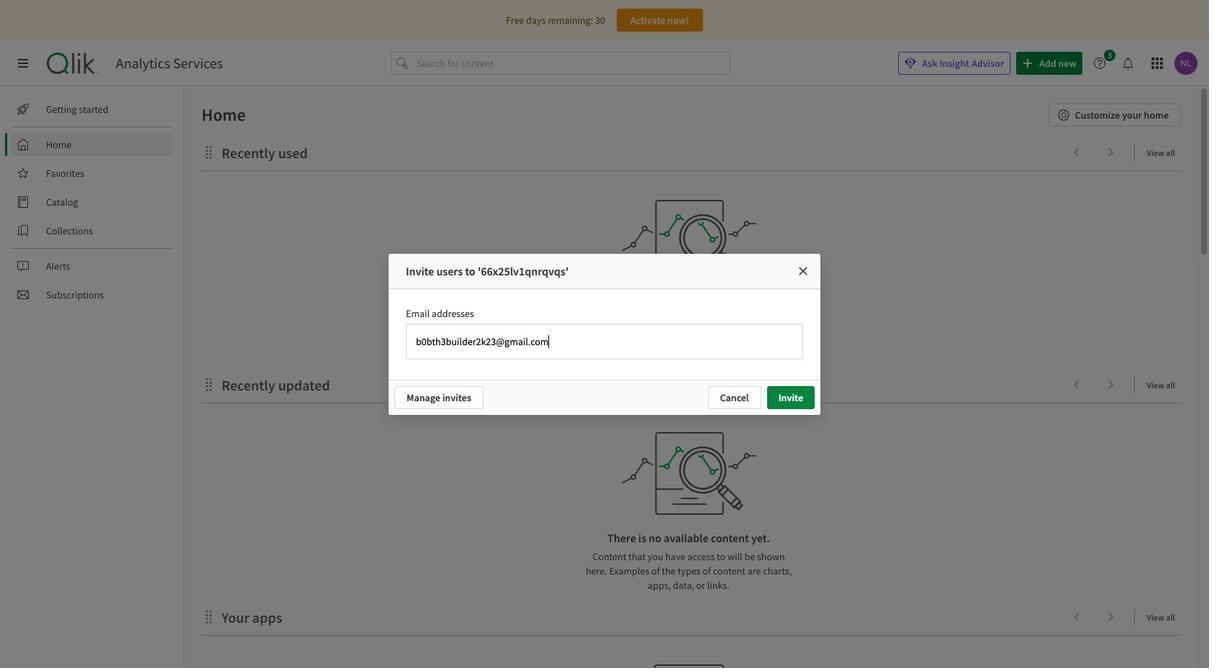 Task type: vqa. For each thing, say whether or not it's contained in the screenshot.
Learn how to analyze data IMAGE
no



Task type: describe. For each thing, give the bounding box(es) containing it.
move collection image
[[202, 378, 216, 392]]

analytics services element
[[116, 55, 223, 72]]

0 vertical spatial move collection image
[[202, 145, 216, 159]]

1 vertical spatial move collection image
[[202, 610, 216, 624]]

close sidebar menu image
[[17, 58, 29, 69]]

navigation pane element
[[0, 92, 184, 312]]



Task type: locate. For each thing, give the bounding box(es) containing it.
main content
[[179, 86, 1209, 669]]

move collection image
[[202, 145, 216, 159], [202, 610, 216, 624]]

None text field
[[415, 332, 795, 351]]

dialog
[[389, 254, 821, 415]]



